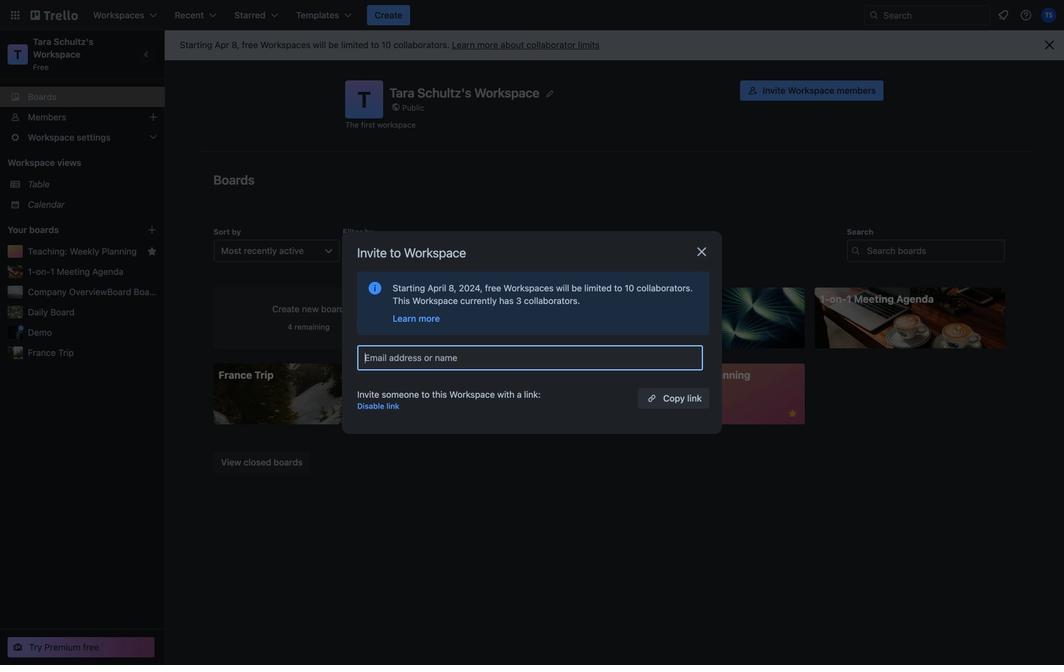 Task type: locate. For each thing, give the bounding box(es) containing it.
open information menu image
[[1020, 9, 1033, 22]]

Search boards text field
[[847, 240, 1006, 262]]

primary element
[[0, 0, 1064, 30]]

Search field
[[864, 5, 991, 25]]

search image
[[869, 10, 879, 20]]

0 notifications image
[[996, 8, 1011, 23]]

sm image
[[389, 333, 401, 346]]

Email address or name text field
[[365, 349, 701, 367]]

tara schultz (taraschultz7) image
[[1042, 8, 1057, 23]]



Task type: vqa. For each thing, say whether or not it's contained in the screenshot.
17 within Jeremy Miller on Compliment the Chef Nov 17 at 4:51 PM
no



Task type: describe. For each thing, give the bounding box(es) containing it.
your boards with 6 items element
[[8, 222, 128, 238]]

add board image
[[147, 225, 157, 235]]

starred icon image
[[147, 246, 157, 257]]

close image
[[694, 244, 710, 259]]

workspace navigation collapse icon image
[[138, 46, 156, 63]]



